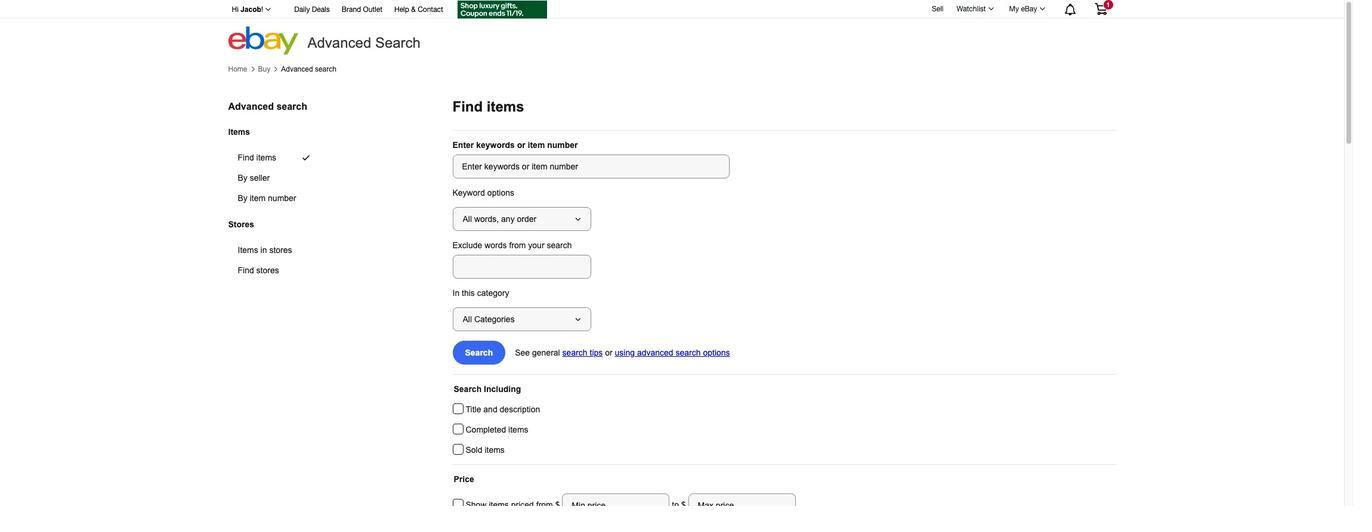 Task type: locate. For each thing, give the bounding box(es) containing it.
item down seller
[[250, 194, 266, 203]]

buy link
[[258, 65, 270, 73]]

find up by seller
[[238, 153, 254, 162]]

hi
[[232, 5, 239, 14]]

Exclude words from your search text field
[[453, 255, 591, 279]]

hi jacob !
[[232, 5, 263, 14]]

1 horizontal spatial find items
[[453, 98, 524, 115]]

0 vertical spatial number
[[547, 140, 578, 150]]

find for find stores link
[[238, 266, 254, 275]]

advanced search right the buy link on the top left of page
[[281, 65, 337, 73]]

help & contact link
[[395, 4, 443, 17]]

items up find items link
[[228, 127, 250, 136]]

items
[[228, 127, 250, 136], [238, 246, 258, 255]]

items down description
[[509, 425, 529, 434]]

sold items
[[466, 445, 505, 455]]

Enter maximum price range value, $ text field
[[688, 494, 796, 506]]

1 vertical spatial item
[[250, 194, 266, 203]]

help & contact
[[395, 5, 443, 14]]

search
[[315, 65, 337, 73], [277, 101, 307, 112], [547, 241, 572, 250], [563, 348, 588, 358], [676, 348, 701, 358]]

by for by seller
[[238, 173, 248, 183]]

by left seller
[[238, 173, 248, 183]]

1 vertical spatial by
[[238, 194, 248, 203]]

stores right the in
[[269, 246, 292, 255]]

items for items in stores
[[238, 246, 258, 255]]

0 horizontal spatial or
[[517, 140, 526, 150]]

by down by seller
[[238, 194, 248, 203]]

ebay
[[1021, 5, 1038, 13]]

deals
[[312, 5, 330, 14]]

1 horizontal spatial options
[[703, 348, 730, 358]]

find items
[[453, 98, 524, 115], [238, 153, 276, 162]]

search inside search button
[[465, 348, 493, 358]]

keyword
[[453, 188, 485, 198]]

1 vertical spatial find
[[238, 153, 254, 162]]

in this category
[[453, 288, 509, 298]]

help
[[395, 5, 409, 14]]

find up enter
[[453, 98, 483, 115]]

from
[[509, 241, 526, 250]]

description
[[500, 405, 540, 414]]

brand outlet link
[[342, 4, 383, 17]]

2 by from the top
[[238, 194, 248, 203]]

search left tips
[[563, 348, 588, 358]]

number up enter keywords or item number text field
[[547, 140, 578, 150]]

items
[[487, 98, 524, 115], [256, 153, 276, 162], [509, 425, 529, 434], [485, 445, 505, 455]]

0 vertical spatial find
[[453, 98, 483, 115]]

or
[[517, 140, 526, 150], [605, 348, 613, 358]]

or right tips
[[605, 348, 613, 358]]

1 horizontal spatial number
[[547, 140, 578, 150]]

advanced search
[[281, 65, 337, 73], [228, 101, 307, 112]]

keywords
[[476, 140, 515, 150]]

items left the in
[[238, 246, 258, 255]]

search
[[375, 35, 421, 51], [465, 348, 493, 358], [454, 384, 482, 394]]

0 vertical spatial advanced search
[[281, 65, 337, 73]]

watchlist
[[957, 5, 986, 13]]

1 vertical spatial find items
[[238, 153, 276, 162]]

1 vertical spatial items
[[238, 246, 258, 255]]

item right keywords
[[528, 140, 545, 150]]

0 vertical spatial by
[[238, 173, 248, 183]]

0 horizontal spatial options
[[488, 188, 514, 198]]

seller
[[250, 173, 270, 183]]

item
[[528, 140, 545, 150], [250, 194, 266, 203]]

sell
[[932, 5, 944, 13]]

advanced right the buy link on the top left of page
[[281, 65, 313, 73]]

1 vertical spatial advanced search
[[228, 101, 307, 112]]

1 vertical spatial stores
[[256, 266, 279, 275]]

completed items
[[466, 425, 529, 434]]

tips
[[590, 348, 603, 358]]

find stores link
[[228, 260, 321, 281]]

title and description
[[466, 405, 540, 414]]

items for items
[[228, 127, 250, 136]]

1
[[1107, 1, 1110, 8]]

number down by seller link on the left of the page
[[268, 194, 296, 203]]

jacob
[[241, 5, 261, 14]]

find down items in stores at the left of the page
[[238, 266, 254, 275]]

1 horizontal spatial item
[[528, 140, 545, 150]]

advanced
[[637, 348, 674, 358]]

exclude words from your search
[[453, 241, 572, 250]]

Enter minimum price range value, $ text field
[[562, 494, 670, 506]]

search up the title
[[454, 384, 482, 394]]

my ebay link
[[1003, 2, 1051, 16]]

or right keywords
[[517, 140, 526, 150]]

advanced down brand
[[308, 35, 371, 51]]

2 vertical spatial search
[[454, 384, 482, 394]]

and
[[484, 405, 498, 414]]

1 by from the top
[[238, 173, 248, 183]]

search right your
[[547, 241, 572, 250]]

1 vertical spatial number
[[268, 194, 296, 203]]

number
[[547, 140, 578, 150], [268, 194, 296, 203]]

find items link
[[228, 148, 325, 168]]

0 horizontal spatial number
[[268, 194, 296, 203]]

stores down items in stores at the left of the page
[[256, 266, 279, 275]]

1 horizontal spatial or
[[605, 348, 613, 358]]

completed
[[466, 425, 506, 434]]

find
[[453, 98, 483, 115], [238, 153, 254, 162], [238, 266, 254, 275]]

advanced down the buy link on the top left of page
[[228, 101, 274, 112]]

search down help at the top
[[375, 35, 421, 51]]

find items up seller
[[238, 153, 276, 162]]

1 vertical spatial or
[[605, 348, 613, 358]]

2 vertical spatial find
[[238, 266, 254, 275]]

by
[[238, 173, 248, 183], [238, 194, 248, 203]]

0 vertical spatial advanced
[[308, 35, 371, 51]]

0 horizontal spatial item
[[250, 194, 266, 203]]

sold
[[466, 445, 483, 455]]

advanced search down buy
[[228, 101, 307, 112]]

find items up keywords
[[453, 98, 524, 115]]

words
[[485, 241, 507, 250]]

search up search including at bottom left
[[465, 348, 493, 358]]

brand
[[342, 5, 361, 14]]

by seller
[[238, 173, 270, 183]]

using advanced search options link
[[615, 348, 730, 358]]

1 vertical spatial search
[[465, 348, 493, 358]]

0 horizontal spatial find items
[[238, 153, 276, 162]]

0 vertical spatial items
[[228, 127, 250, 136]]

1 vertical spatial options
[[703, 348, 730, 358]]

0 vertical spatial or
[[517, 140, 526, 150]]

advanced
[[308, 35, 371, 51], [281, 65, 313, 73], [228, 101, 274, 112]]

my ebay
[[1010, 5, 1038, 13]]

options
[[488, 188, 514, 198], [703, 348, 730, 358]]

stores
[[269, 246, 292, 255], [256, 266, 279, 275]]

banner
[[225, 0, 1116, 55]]

&
[[411, 5, 416, 14]]

enter keywords or item number
[[453, 140, 578, 150]]

contact
[[418, 5, 443, 14]]

0 vertical spatial item
[[528, 140, 545, 150]]



Task type: describe. For each thing, give the bounding box(es) containing it.
title
[[466, 405, 481, 414]]

see general search tips or using advanced search options
[[515, 348, 730, 358]]

advanced search link
[[281, 65, 337, 73]]

items up seller
[[256, 153, 276, 162]]

watchlist link
[[950, 2, 999, 16]]

Enter keywords or item number text field
[[453, 155, 730, 178]]

0 vertical spatial stores
[[269, 246, 292, 255]]

search right the advanced
[[676, 348, 701, 358]]

banner containing sell
[[225, 0, 1116, 55]]

search for search button
[[465, 348, 493, 358]]

search button
[[453, 341, 506, 365]]

items in stores
[[238, 246, 292, 255]]

keyword options
[[453, 188, 514, 198]]

search down "advanced search" "link"
[[277, 101, 307, 112]]

my
[[1010, 5, 1019, 13]]

0 vertical spatial search
[[375, 35, 421, 51]]

exclude
[[453, 241, 482, 250]]

0 vertical spatial options
[[488, 188, 514, 198]]

item inside by item number link
[[250, 194, 266, 203]]

in
[[453, 288, 460, 298]]

price
[[454, 474, 474, 484]]

buy
[[258, 65, 270, 73]]

home
[[228, 65, 247, 73]]

advanced search
[[308, 35, 421, 51]]

brand outlet
[[342, 5, 383, 14]]

daily
[[294, 5, 310, 14]]

items in stores link
[[228, 240, 321, 260]]

including
[[484, 384, 521, 394]]

find for find items link
[[238, 153, 254, 162]]

!
[[261, 5, 263, 14]]

search for search including
[[454, 384, 482, 394]]

account navigation
[[225, 0, 1116, 20]]

search tips link
[[563, 348, 603, 358]]

search down advanced search in the top of the page
[[315, 65, 337, 73]]

your
[[528, 241, 545, 250]]

get the coupon image
[[458, 1, 547, 19]]

2 vertical spatial advanced
[[228, 101, 274, 112]]

search including
[[454, 384, 521, 394]]

by for by item number
[[238, 194, 248, 203]]

1 link
[[1088, 0, 1115, 17]]

items down the completed items
[[485, 445, 505, 455]]

this
[[462, 288, 475, 298]]

find stores
[[238, 266, 279, 275]]

items up enter keywords or item number
[[487, 98, 524, 115]]

general
[[532, 348, 560, 358]]

home link
[[228, 65, 247, 73]]

daily deals
[[294, 5, 330, 14]]

outlet
[[363, 5, 383, 14]]

category
[[477, 288, 509, 298]]

enter
[[453, 140, 474, 150]]

by seller link
[[228, 168, 325, 188]]

using
[[615, 348, 635, 358]]

1 vertical spatial advanced
[[281, 65, 313, 73]]

daily deals link
[[294, 4, 330, 17]]

by item number
[[238, 194, 296, 203]]

see
[[515, 348, 530, 358]]

in
[[261, 246, 267, 255]]

0 vertical spatial find items
[[453, 98, 524, 115]]

by item number link
[[228, 188, 325, 208]]

sell link
[[927, 5, 949, 13]]

stores
[[228, 220, 254, 229]]



Task type: vqa. For each thing, say whether or not it's contained in the screenshot.
DJ
no



